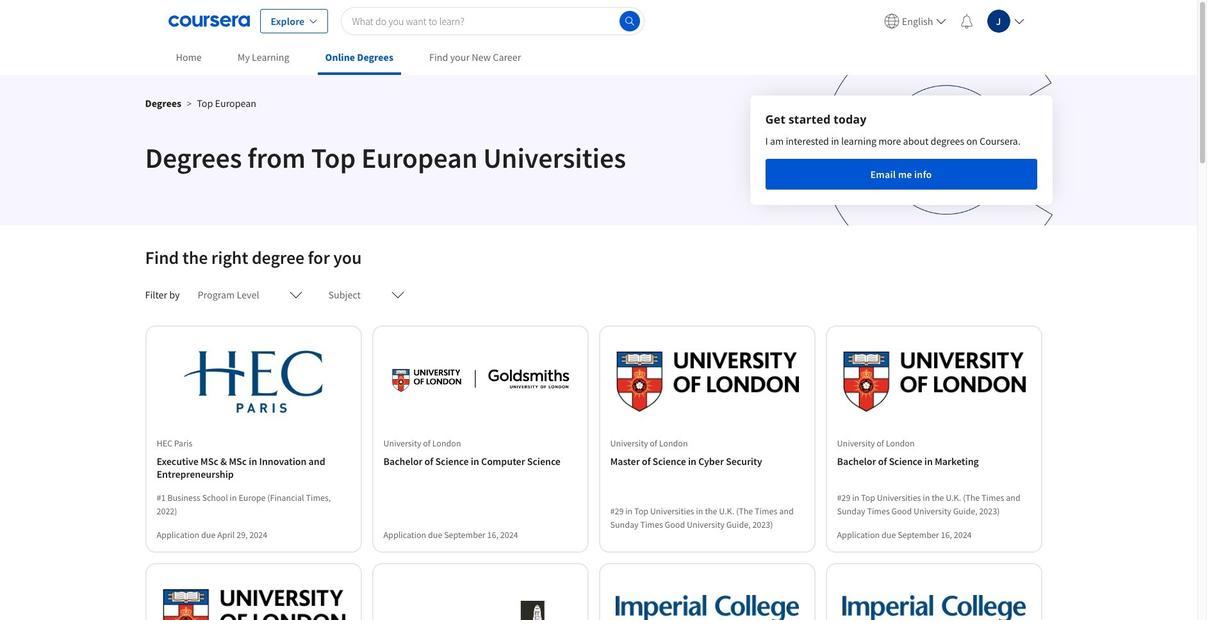 Task type: locate. For each thing, give the bounding box(es) containing it.
None search field
[[341, 7, 644, 35]]



Task type: vqa. For each thing, say whether or not it's contained in the screenshot.
SEARCH BOX
yes



Task type: describe. For each thing, give the bounding box(es) containing it.
coursera image
[[168, 11, 250, 31]]

What do you want to learn? text field
[[341, 7, 644, 35]]



